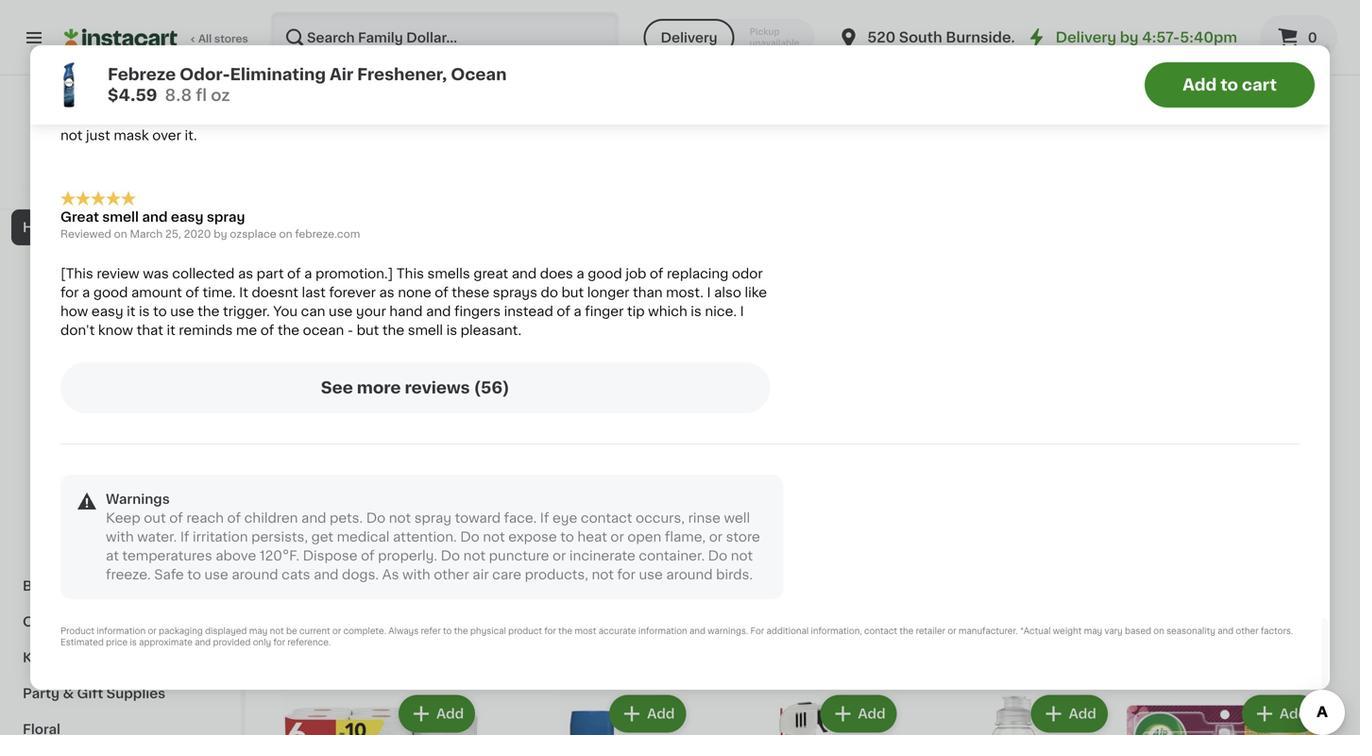 Task type: vqa. For each thing, say whether or not it's contained in the screenshot.
2nd review from the bottom
yes



Task type: locate. For each thing, give the bounding box(es) containing it.
trigger.
[[223, 305, 270, 318]]

with
[[106, 531, 134, 544], [402, 569, 430, 582]]

1 vertical spatial buy
[[289, 534, 310, 545]]

1 horizontal spatial get
[[604, 110, 626, 123]]

add down these
[[436, 317, 464, 331]]

product group
[[283, 0, 479, 264], [494, 0, 690, 283], [705, 0, 901, 283], [283, 301, 479, 673], [494, 301, 690, 582], [916, 301, 1112, 675], [1127, 301, 1323, 636], [283, 692, 479, 736], [494, 692, 690, 736], [705, 692, 901, 736], [916, 692, 1112, 736], [1127, 692, 1323, 736]]

if up "temperatures"
[[180, 531, 189, 544]]

$ 6 39
[[709, 507, 746, 527]]

review up "febreze"
[[97, 34, 139, 48]]

may
[[249, 628, 268, 636], [1084, 628, 1103, 636]]

was inside the [this review was collected as part of a promotion.] i've used febreeze forever but never tried this scent.  i love all the other scents i've used so i knew i would like this one.  to me, the scent is not really "ocean"  it's more of a manly cologne to me.  but i actually really like it.  it's more of a deep scent than something floral or airy.  i really like the scent though. i use it as a room freshener or just an overall house freshener instead of lighting a candle.  just makes the whole house smell fresh and clean.   it really does get rid of the stink and not just mask over it.
[[143, 34, 169, 48]]

not down toward
[[483, 531, 505, 544]]

ocean
[[303, 324, 344, 337]]

of down smells
[[435, 286, 448, 299]]

not
[[612, 53, 634, 67], [60, 129, 83, 142], [389, 512, 411, 525], [483, 531, 505, 544], [464, 550, 486, 563], [731, 550, 753, 563], [592, 569, 614, 582], [270, 628, 284, 636]]

it down an
[[515, 110, 524, 123]]

1 was from the top
[[143, 34, 169, 48]]

2 $ 8 09 from the left
[[1131, 116, 1168, 136]]

1 horizontal spatial used
[[423, 34, 456, 48]]

flame,
[[665, 531, 706, 544]]

2 19 from the left
[[519, 117, 531, 128]]

0 vertical spatial i've
[[397, 34, 420, 48]]

that
[[137, 324, 163, 337]]

this up "it's"
[[425, 53, 450, 67]]

laundry down $5
[[346, 551, 400, 564]]

0 horizontal spatial air
[[106, 436, 124, 450]]

promotion.]
[[316, 34, 393, 48], [316, 267, 393, 280]]

1 vertical spatial instead
[[504, 305, 553, 318]]

0 vertical spatial cleaning
[[34, 293, 93, 306]]

holiday essentials link
[[11, 174, 230, 210]]

clorox
[[705, 532, 748, 545]]

2 around from the left
[[666, 569, 713, 582]]

0 vertical spatial oz
[[211, 87, 230, 103]]

0 horizontal spatial may
[[249, 628, 268, 636]]

used up eliminating at top
[[248, 53, 281, 67]]

tried
[[637, 34, 668, 48]]

1 horizontal spatial contact
[[864, 628, 898, 636]]

$ 7 19 down an
[[498, 116, 531, 136]]

1 $ 8 09 from the left
[[920, 116, 957, 136]]

0 vertical spatial but
[[571, 34, 594, 48]]

0 horizontal spatial instead
[[504, 305, 553, 318]]

the left the physical at left bottom
[[454, 628, 468, 636]]

0 vertical spatial fl
[[196, 87, 207, 103]]

0 horizontal spatial on
[[114, 229, 127, 239]]

cleaning solutions link
[[11, 282, 230, 317]]

holiday
[[23, 185, 75, 198]]

deep
[[532, 72, 567, 85]]

is down the never
[[598, 53, 609, 67]]

0 vertical spatial promotion.]
[[316, 34, 393, 48]]

1 horizontal spatial it.
[[427, 72, 440, 85]]

at
[[106, 550, 119, 563]]

& for office & craft
[[69, 616, 80, 629]]

not inside 'product information or packaging displayed may not be current or complete. always refer to the physical product for the most accurate information and warnings. for additional information, contact the retailer or manufacturer. *actual weight may vary based on seasonality and other factors. estimated price is approximate and provided only for reference.'
[[270, 628, 284, 636]]

0 horizontal spatial fl
[[196, 87, 207, 103]]

a left room at left
[[350, 91, 358, 104]]

may up only
[[249, 628, 268, 636]]

review up cleaning solutions link
[[97, 267, 139, 280]]

by inside great smell and easy spray reviewed on march 25, 2020 by ozsplace on febreze.com
[[214, 229, 227, 239]]

like down odor at the top
[[745, 286, 767, 299]]

$ 8 09 down "520 south burnside avenue" popup button
[[920, 116, 957, 136]]

the up "just"
[[164, 91, 186, 104]]

part inside [this review was collected as part of a promotion.] this smells great and does a good job of replacing odor for a good amount of time. it doesnt last forever as none of these sprays do but longer than most. i also like how easy it is to use the trigger. you can use your hand and fingers instead of a finger tip which is nice. i don't know that it reminds me of the ocean - but the smell is pleasant.
[[257, 267, 284, 280]]

i right knew
[[349, 53, 353, 67]]

1 vertical spatial i've
[[222, 53, 245, 67]]

& for party & gift supplies
[[63, 688, 74, 701]]

1 part from the top
[[257, 34, 284, 48]]

does inside [this review was collected as part of a promotion.] this smells great and does a good job of replacing odor for a good amount of time. it doesnt last forever as none of these sprays do but longer than most. i also like how easy it is to use the trigger. you can use your hand and fingers instead of a finger tip which is nice. i don't know that it reminds me of the ocean - but the smell is pleasant.
[[540, 267, 573, 280]]

0 horizontal spatial get
[[311, 531, 334, 544]]

see eligible items button
[[283, 231, 479, 264], [705, 250, 901, 283], [494, 250, 690, 283], [916, 622, 1112, 654]]

0 vertical spatial smell
[[368, 110, 403, 123]]

though.
[[231, 91, 281, 104]]

but right -
[[357, 324, 379, 337]]

with down properly.
[[402, 569, 430, 582]]

oz up reference.
[[310, 625, 322, 635]]

than inside the [this review was collected as part of a promotion.] i've used febreeze forever but never tried this scent.  i love all the other scents i've used so i knew i would like this one.  to me, the scent is not really "ocean"  it's more of a manly cologne to me.  but i actually really like it.  it's more of a deep scent than something floral or airy.  i really like the scent though. i use it as a room freshener or just an overall house freshener instead of lighting a candle.  just makes the whole house smell fresh and clean.   it really does get rid of the stink and not just mask over it.
[[611, 72, 641, 85]]

2 promotion.] from the top
[[316, 267, 393, 280]]

incinerate
[[570, 550, 636, 563]]

do
[[366, 512, 386, 525], [460, 531, 480, 544], [441, 550, 460, 563], [708, 550, 728, 563]]

and inside great smell and easy spray reviewed on march 25, 2020 by ozsplace on febreze.com
[[142, 211, 168, 224]]

1 horizontal spatial more
[[357, 380, 401, 396]]

part for so
[[257, 34, 284, 48]]

supplies down price
[[79, 652, 138, 665]]

actually
[[306, 72, 359, 85]]

items inside product group
[[1036, 632, 1074, 645]]

1 promotion.] from the top
[[316, 34, 393, 48]]

add to cart
[[1183, 77, 1277, 93]]

$ 7 19 down febreze odor-eliminating air freshener, ocean $4.59 8.8 fl oz
[[287, 116, 320, 136]]

1 horizontal spatial $ 7 19
[[498, 116, 531, 136]]

it.
[[427, 72, 440, 85], [185, 129, 197, 142]]

1 horizontal spatial 19
[[519, 117, 531, 128]]

★★★★★
[[60, 191, 136, 206], [60, 191, 136, 206], [705, 569, 771, 582], [705, 569, 771, 582]]

eligible inside product group
[[983, 632, 1033, 645]]

0 horizontal spatial all
[[91, 53, 106, 67]]

see eligible items inside product group
[[954, 632, 1074, 645]]

0 horizontal spatial house
[[324, 110, 364, 123]]

instead inside the [this review was collected as part of a promotion.] i've used febreeze forever but never tried this scent.  i love all the other scents i've used so i knew i would like this one.  to me, the scent is not really "ocean"  it's more of a manly cologne to me.  but i actually really like it.  it's more of a deep scent than something floral or airy.  i really like the scent though. i use it as a room freshener or just an overall house freshener instead of lighting a candle.  just makes the whole house smell fresh and clean.   it really does get rid of the stink and not just mask over it.
[[689, 91, 738, 104]]

0 horizontal spatial contact
[[581, 512, 632, 525]]

0 vertical spatial house
[[577, 91, 618, 104]]

but inside the [this review was collected as part of a promotion.] i've used febreeze forever but never tried this scent.  i love all the other scents i've used so i knew i would like this one.  to me, the scent is not really "ocean"  it's more of a manly cologne to me.  but i actually really like it.  it's more of a deep scent than something floral or airy.  i really like the scent though. i use it as a room freshener or just an overall house freshener instead of lighting a candle.  just makes the whole house smell fresh and clean.   it really does get rid of the stink and not just mask over it.
[[571, 34, 594, 48]]

1 horizontal spatial with
[[402, 569, 430, 582]]

just
[[483, 91, 508, 104], [86, 129, 110, 142]]

8.8
[[165, 87, 192, 103]]

with down keep
[[106, 531, 134, 544]]

0 horizontal spatial with
[[106, 531, 134, 544]]

1 vertical spatial get
[[311, 531, 334, 544]]

be
[[286, 628, 297, 636]]

promotion.] for i
[[316, 34, 393, 48]]

& right foil in the left of the page
[[61, 365, 71, 378]]

fl
[[196, 87, 207, 103], [300, 625, 307, 635]]

0 horizontal spatial $ 8 09
[[920, 116, 957, 136]]

on inside 'product information or packaging displayed may not be current or complete. always refer to the physical product for the most accurate information and warnings. for additional information, contact the retailer or manufacturer. *actual weight may vary based on seasonality and other factors. estimated price is approximate and provided only for reference.'
[[1154, 628, 1165, 636]]

$ left 49 at the top of page
[[709, 117, 716, 128]]

1 vertical spatial does
[[540, 267, 573, 280]]

0 horizontal spatial $ 7 19
[[287, 116, 320, 136]]

it up trigger.
[[239, 286, 248, 299]]

09
[[942, 117, 957, 128], [1153, 117, 1168, 128]]

freshener,
[[357, 67, 447, 83]]

1 vertical spatial spray
[[414, 512, 452, 525]]

see
[[321, 241, 347, 254], [743, 260, 769, 273], [532, 260, 558, 273], [321, 380, 353, 396], [954, 632, 980, 645]]

to inside 'product information or packaging displayed may not be current or complete. always refer to the physical product for the most accurate information and warnings. for additional information, contact the retailer or manufacturer. *actual weight may vary based on seasonality and other factors. estimated price is approximate and provided only for reference.'
[[443, 628, 452, 636]]

0 horizontal spatial smell
[[102, 211, 139, 224]]

cleaning for cleaning solutions
[[34, 293, 93, 306]]

review inside [this review was collected as part of a promotion.] this smells great and does a good job of replacing odor for a good amount of time. it doesnt last forever as none of these sprays do but longer than most. i also like how easy it is to use the trigger. you can use your hand and fingers instead of a finger tip which is nice. i don't know that it reminds me of the ocean - but the smell is pleasant.
[[97, 267, 139, 280]]

it. down "just"
[[185, 129, 197, 142]]

add button down information,
[[822, 698, 895, 732]]

craft
[[83, 616, 118, 629]]

medical
[[337, 531, 390, 544]]

1 vertical spatial laundry
[[346, 551, 400, 564]]

product group containing see eligible items
[[916, 301, 1112, 675]]

again
[[95, 80, 133, 94]]

splash-
[[752, 532, 802, 545]]

is down most.
[[691, 305, 702, 318]]

09 down add to cart button
[[1153, 117, 1168, 128]]

$ left well
[[709, 508, 716, 518]]

instead
[[689, 91, 738, 104], [504, 305, 553, 318]]

march
[[130, 229, 163, 239]]

$ 8 09 down delivery by 4:57-5:40pm
[[1131, 116, 1168, 136]]

only
[[253, 639, 271, 647]]

[this inside the [this review was collected as part of a promotion.] i've used febreeze forever but never tried this scent.  i love all the other scents i've used so i knew i would like this one.  to me, the scent is not really "ocean"  it's more of a manly cologne to me.  but i actually really like it.  it's more of a deep scent than something floral or airy.  i really like the scent though. i use it as a room freshener or just an overall house freshener instead of lighting a candle.  just makes the whole house smell fresh and clean.   it really does get rid of the stink and not just mask over it.
[[60, 34, 93, 48]]

1 horizontal spatial just
[[483, 91, 508, 104]]

120°f.
[[260, 550, 299, 563]]

weight
[[1053, 628, 1082, 636]]

None search field
[[270, 11, 619, 64]]

all liquid laundry detergent, free clear & unscented for sensitive skin
[[283, 551, 475, 602]]

like inside [this review was collected as part of a promotion.] this smells great and does a good job of replacing odor for a good amount of time. it doesnt last forever as none of these sprays do but longer than most. i also like how easy it is to use the trigger. you can use your hand and fingers instead of a finger tip which is nice. i don't know that it reminds me of the ocean - but the smell is pleasant.
[[745, 286, 767, 299]]

expose
[[508, 531, 557, 544]]

1 horizontal spatial on
[[279, 229, 292, 239]]

spray up attention.
[[414, 512, 452, 525]]

1 collected from the top
[[172, 34, 235, 48]]

delivery left 4:57-
[[1056, 31, 1117, 44]]

to right safe
[[187, 569, 201, 582]]

instead up stink
[[689, 91, 738, 104]]

1 vertical spatial but
[[562, 286, 584, 299]]

1 vertical spatial fl
[[300, 625, 307, 635]]

0 vertical spatial was
[[143, 34, 169, 48]]

1 horizontal spatial delivery
[[1056, 31, 1117, 44]]

by inside delivery by 4:57-5:40pm link
[[1120, 31, 1139, 44]]

collected up scents
[[172, 34, 235, 48]]

do down clorox
[[708, 550, 728, 563]]

[this for for
[[60, 267, 93, 280]]

cleaning tools link
[[11, 461, 230, 497]]

1 horizontal spatial freshener
[[622, 91, 686, 104]]

add down information,
[[858, 708, 886, 722]]

it inside the [this review was collected as part of a promotion.] i've used febreeze forever but never tried this scent.  i love all the other scents i've used so i knew i would like this one.  to me, the scent is not really "ocean"  it's more of a manly cologne to me.  but i actually really like it.  it's more of a deep scent than something floral or airy.  i really like the scent though. i use it as a room freshener or just an overall house freshener instead of lighting a candle.  just makes the whole house smell fresh and clean.   it really does get rid of the stink and not just mask over it.
[[319, 91, 328, 104]]

of down me,
[[504, 72, 518, 85]]

kitchen
[[23, 652, 76, 665]]

1 [this from the top
[[60, 34, 93, 48]]

promotion.] up would
[[316, 34, 393, 48]]

to down amount
[[153, 305, 167, 318]]

forever up me,
[[521, 34, 568, 48]]

smell down room at left
[[368, 110, 403, 123]]

2 [this from the top
[[60, 267, 93, 280]]

1 vertical spatial [this
[[60, 267, 93, 280]]

0 horizontal spatial just
[[86, 129, 110, 142]]

add down weight
[[1069, 708, 1097, 722]]

do up $5
[[366, 512, 386, 525]]

7 left 49 at the top of page
[[716, 116, 728, 136]]

$ 8 09
[[920, 116, 957, 136], [1131, 116, 1168, 136]]

all up the cats
[[283, 551, 298, 564]]

kitchen supplies
[[23, 652, 138, 665]]

add down the refer
[[436, 708, 464, 722]]

see inside button
[[321, 380, 353, 396]]

1 vertical spatial it.
[[185, 129, 197, 142]]

review inside the [this review was collected as part of a promotion.] i've used febreeze forever but never tried this scent.  i love all the other scents i've used so i knew i would like this one.  to me, the scent is not really "ocean"  it's more of a manly cologne to me.  but i actually really like it.  it's more of a deep scent than something floral or airy.  i really like the scent though. i use it as a room freshener or just an overall house freshener instead of lighting a candle.  just makes the whole house smell fresh and clean.   it really does get rid of the stink and not just mask over it.
[[97, 34, 139, 48]]

1 vertical spatial with
[[402, 569, 430, 582]]

&
[[61, 365, 71, 378], [105, 401, 116, 414], [92, 436, 103, 450], [355, 570, 365, 583], [69, 616, 80, 629], [63, 688, 74, 701]]

see right replacing
[[743, 260, 769, 273]]

2 part from the top
[[257, 267, 284, 280]]

of down floral
[[742, 91, 755, 104]]

does up do
[[540, 267, 573, 280]]

do
[[541, 286, 558, 299]]

housewares
[[34, 508, 116, 521]]

stores
[[214, 34, 248, 44]]

product group containing 13
[[283, 301, 479, 673]]

1 freshener from the left
[[399, 91, 463, 104]]

of up so
[[287, 34, 301, 48]]

1 vertical spatial air
[[106, 436, 124, 450]]

0 horizontal spatial 09
[[942, 117, 957, 128]]

2 review from the top
[[97, 267, 139, 280]]

or up approximate
[[148, 628, 156, 636]]

which
[[648, 305, 688, 318]]

other up "febreze"
[[135, 53, 170, 67]]

information up price
[[97, 628, 146, 636]]

1 horizontal spatial instead
[[689, 91, 738, 104]]

smell down hand on the top left of the page
[[408, 324, 443, 337]]

1 horizontal spatial by
[[1120, 31, 1139, 44]]

container.
[[639, 550, 705, 563]]

and right "fresh"
[[444, 110, 469, 123]]

delivery for delivery by 4:57-5:40pm
[[1056, 31, 1117, 44]]

all
[[91, 53, 106, 67], [283, 551, 298, 564]]

it inside the [this review was collected as part of a promotion.] i've used febreeze forever but never tried this scent.  i love all the other scents i've used so i knew i would like this one.  to me, the scent is not really "ocean"  it's more of a manly cologne to me.  but i actually really like it.  it's more of a deep scent than something floral or airy.  i really like the scent though. i use it as a room freshener or just an overall house freshener instead of lighting a candle.  just makes the whole house smell fresh and clean.   it really does get rid of the stink and not just mask over it.
[[515, 110, 524, 123]]

air
[[330, 67, 354, 83], [106, 436, 124, 450]]

0 horizontal spatial information
[[97, 628, 146, 636]]

2 horizontal spatial other
[[1236, 628, 1259, 636]]

just
[[176, 110, 205, 123]]

delivery inside button
[[661, 31, 718, 44]]

50
[[563, 551, 581, 564]]

09 down "520 south burnside avenue" popup button
[[942, 117, 957, 128]]

2 cleaning from the top
[[34, 472, 93, 486]]

everyday,
[[494, 551, 560, 564]]

it. left "it's"
[[427, 72, 440, 85]]

& up estimated
[[69, 616, 80, 629]]

use inside the [this review was collected as part of a promotion.] i've used febreeze forever but never tried this scent.  i love all the other scents i've used so i knew i would like this one.  to me, the scent is not really "ocean"  it's more of a manly cologne to me.  but i actually really like it.  it's more of a deep scent than something floral or airy.  i really like the scent though. i use it as a room freshener or just an overall house freshener instead of lighting a candle.  just makes the whole house smell fresh and clean.   it really does get rid of the stink and not just mask over it.
[[292, 91, 316, 104]]

than down the never
[[611, 72, 641, 85]]

of up doesnt
[[287, 267, 301, 280]]

add inside product group
[[436, 317, 464, 331]]

to left me.
[[228, 72, 241, 85]]

always
[[389, 628, 419, 636]]

buy
[[53, 80, 80, 94], [289, 534, 310, 545]]

0 horizontal spatial it.
[[185, 129, 197, 142]]

2 $ 7 19 from the left
[[498, 116, 531, 136]]

promotion.] inside [this review was collected as part of a promotion.] this smells great and does a good job of replacing odor for a good amount of time. it doesnt last forever as none of these sprays do but longer than most. i also like how easy it is to use the trigger. you can use your hand and fingers instead of a finger tip which is nice. i don't know that it reminds me of the ocean - but the smell is pleasant.
[[316, 267, 393, 280]]

0 vertical spatial buy
[[53, 80, 80, 94]]

for inside [this review was collected as part of a promotion.] this smells great and does a good job of replacing odor for a good amount of time. it doesnt last forever as none of these sprays do but longer than most. i also like how easy it is to use the trigger. you can use your hand and fingers instead of a finger tip which is nice. i don't know that it reminds me of the ocean - but the smell is pleasant.
[[60, 286, 79, 299]]

a left job
[[577, 267, 584, 280]]

job
[[626, 267, 647, 280]]

1 vertical spatial oz
[[310, 625, 322, 635]]

1 horizontal spatial smell
[[368, 110, 403, 123]]

1 vertical spatial was
[[143, 267, 169, 280]]

1 review from the top
[[97, 34, 139, 48]]

was inside [this review was collected as part of a promotion.] this smells great and does a good job of replacing odor for a good amount of time. it doesnt last forever as none of these sprays do but longer than most. i also like how easy it is to use the trigger. you can use your hand and fingers instead of a finger tip which is nice. i don't know that it reminds me of the ocean - but the smell is pleasant.
[[143, 267, 169, 280]]

is right price
[[130, 639, 137, 647]]

reviewed
[[60, 229, 111, 239]]

520 south burnside avenue
[[868, 31, 1069, 44]]

1 may from the left
[[249, 628, 268, 636]]

0 vertical spatial other
[[135, 53, 170, 67]]

1 vertical spatial promotion.]
[[316, 267, 393, 280]]

around down container.
[[666, 569, 713, 582]]

$ down ocean
[[498, 117, 505, 128]]

1 vertical spatial by
[[214, 229, 227, 239]]

2 information from the left
[[639, 628, 687, 636]]

on
[[114, 229, 127, 239], [279, 229, 292, 239], [1154, 628, 1165, 636]]

6
[[716, 507, 729, 527]]

& up skin
[[355, 570, 365, 583]]

product
[[508, 628, 542, 636]]

1 horizontal spatial laundry
[[346, 551, 400, 564]]

0 vertical spatial it
[[515, 110, 524, 123]]

bleach,
[[836, 532, 885, 545], [789, 551, 838, 564]]

0 vertical spatial collected
[[172, 34, 235, 48]]

smells
[[428, 267, 470, 280]]

0 vertical spatial than
[[611, 72, 641, 85]]

like
[[399, 53, 422, 67], [402, 72, 424, 85], [139, 91, 161, 104], [745, 286, 767, 299]]

1 vertical spatial scent
[[570, 72, 608, 85]]

1 vertical spatial collected
[[172, 267, 235, 280]]

buy inside product group
[[289, 534, 310, 545]]

is inside the [this review was collected as part of a promotion.] i've used febreeze forever but never tried this scent.  i love all the other scents i've used so i knew i would like this one.  to me, the scent is not really "ocean"  it's more of a manly cologne to me.  but i actually really like it.  it's more of a deep scent than something floral or airy.  i really like the scent though. i use it as a room freshener or just an overall house freshener instead of lighting a candle.  just makes the whole house smell fresh and clean.   it really does get rid of the stink and not just mask over it.
[[598, 53, 609, 67]]

0 horizontal spatial buy
[[53, 80, 80, 94]]

0 vertical spatial part
[[257, 34, 284, 48]]

as up me.
[[238, 34, 253, 48]]

delivery by 4:57-5:40pm
[[1056, 31, 1238, 44]]

1
[[494, 569, 499, 580]]

eliminating
[[230, 67, 326, 83]]

1 horizontal spatial house
[[577, 91, 618, 104]]

smell inside the [this review was collected as part of a promotion.] i've used febreeze forever but never tried this scent.  i love all the other scents i've used so i knew i would like this one.  to me, the scent is not really "ocean"  it's more of a manly cologne to me.  but i actually really like it.  it's more of a deep scent than something floral or airy.  i really like the scent though. i use it as a room freshener or just an overall house freshener instead of lighting a candle.  just makes the whole house smell fresh and clean.   it really does get rid of the stink and not just mask over it.
[[368, 110, 403, 123]]

promotion.] inside the [this review was collected as part of a promotion.] i've used febreeze forever but never tried this scent.  i love all the other scents i've used so i knew i would like this one.  to me, the scent is not really "ocean"  it's more of a manly cologne to me.  but i actually really like it.  it's more of a deep scent than something floral or airy.  i really like the scent though. i use it as a room freshener or just an overall house freshener instead of lighting a candle.  just makes the whole house smell fresh and clean.   it really does get rid of the stink and not just mask over it.
[[316, 34, 393, 48]]

part inside the [this review was collected as part of a promotion.] i've used febreeze forever but never tried this scent.  i love all the other scents i've used so i knew i would like this one.  to me, the scent is not really "ocean"  it's more of a manly cologne to me.  but i actually really like it.  it's more of a deep scent than something floral or airy.  i really like the scent though. i use it as a room freshener or just an overall house freshener instead of lighting a candle.  just makes the whole house smell fresh and clean.   it really does get rid of the stink and not just mask over it.
[[257, 34, 284, 48]]

2 vertical spatial smell
[[408, 324, 443, 337]]

add for 'add' button below the refer
[[436, 708, 464, 722]]

if
[[540, 512, 549, 525], [180, 531, 189, 544]]

add for 'add' button underneath 'product information or packaging displayed may not be current or complete. always refer to the physical product for the most accurate information and warnings. for additional information, contact the retailer or manufacturer. *actual weight may vary based on seasonality and other factors. estimated price is approximate and provided only for reference.'
[[647, 708, 675, 722]]

to
[[485, 53, 501, 67]]

1 vertical spatial easy
[[92, 305, 123, 318]]

smell inside [this review was collected as part of a promotion.] this smells great and does a good job of replacing odor for a good amount of time. it doesnt last forever as none of these sprays do but longer than most. i also like how easy it is to use the trigger. you can use your hand and fingers instead of a finger tip which is nice. i don't know that it reminds me of the ocean - but the smell is pleasant.
[[408, 324, 443, 337]]

was for scents
[[143, 34, 169, 48]]

airy.
[[60, 91, 89, 104]]

0 horizontal spatial forever
[[329, 286, 376, 299]]

2 vertical spatial but
[[357, 324, 379, 337]]

for down the square
[[617, 569, 636, 582]]

of up $4.59
[[98, 72, 112, 85]]

other inside 'product information or packaging displayed may not be current or complete. always refer to the physical product for the most accurate information and warnings. for additional information, contact the retailer or manufacturer. *actual weight may vary based on seasonality and other factors. estimated price is approximate and provided only for reference.'
[[1236, 628, 1259, 636]]

but left the never
[[571, 34, 594, 48]]

1 around from the left
[[232, 569, 278, 582]]

other inside warnings keep out of reach of children and pets. do not spray toward face. if eye contact occurs, rinse well with water. if irritation persists, get medical attention. do not expose to heat or open flame, or store at temperatures above 120°f. dispose of properly. do not puncture or incinerate container. do not freeze. safe to use around cats and dogs. as with other air care products, not for use around birds.
[[434, 569, 469, 582]]

1 vertical spatial house
[[324, 110, 364, 123]]

1 horizontal spatial 09
[[1153, 117, 1168, 128]]

and up any
[[301, 512, 326, 525]]

0 horizontal spatial more
[[60, 72, 95, 85]]

part for it
[[257, 267, 284, 280]]

part up eliminating at top
[[257, 34, 284, 48]]

2 7 from the left
[[716, 116, 728, 136]]

2 was from the top
[[143, 267, 169, 280]]

instead down the sprays
[[504, 305, 553, 318]]

1 horizontal spatial around
[[666, 569, 713, 582]]

bleach, down less
[[789, 551, 838, 564]]

1 vertical spatial smell
[[102, 211, 139, 224]]

the left most on the left of page
[[558, 628, 573, 636]]

2 collected from the top
[[172, 267, 235, 280]]

fl inside product group
[[300, 625, 307, 635]]

0 vertical spatial by
[[1120, 31, 1139, 44]]

not down lighting
[[60, 129, 83, 142]]

candles & air fresheners
[[34, 436, 201, 450]]

eligible left weight
[[983, 632, 1033, 645]]

collected inside the [this review was collected as part of a promotion.] i've used febreeze forever but never tried this scent.  i love all the other scents i've used so i knew i would like this one.  to me, the scent is not really "ocean"  it's more of a manly cologne to me.  but i actually really like it.  it's more of a deep scent than something floral or airy.  i really like the scent though. i use it as a room freshener or just an overall house freshener instead of lighting a candle.  just makes the whole house smell fresh and clean.   it really does get rid of the stink and not just mask over it.
[[172, 34, 235, 48]]

1 horizontal spatial easy
[[171, 211, 204, 224]]

more left the reviews
[[357, 380, 401, 396]]

1 cleaning from the top
[[34, 293, 93, 306]]

by
[[1120, 31, 1139, 44], [214, 229, 227, 239]]

0 vertical spatial contact
[[581, 512, 632, 525]]

25,
[[165, 229, 181, 239]]

1 horizontal spatial may
[[1084, 628, 1103, 636]]

1 horizontal spatial $ 8 09
[[1131, 116, 1168, 136]]

*actual
[[1020, 628, 1051, 636]]

safe
[[154, 569, 184, 582]]

collected inside [this review was collected as part of a promotion.] this smells great and does a good job of replacing odor for a good amount of time. it doesnt last forever as none of these sprays do but longer than most. i also like how easy it is to use the trigger. you can use your hand and fingers instead of a finger tip which is nice. i don't know that it reminds me of the ocean - but the smell is pleasant.
[[172, 267, 235, 280]]

& for candles & air fresheners
[[92, 436, 103, 450]]

0 vertical spatial good
[[588, 267, 622, 280]]

2 horizontal spatial smell
[[408, 324, 443, 337]]

0 horizontal spatial 7
[[294, 116, 306, 136]]

control
[[67, 544, 117, 557]]

holiday essentials
[[23, 185, 148, 198]]

detergent,
[[403, 551, 475, 564]]

[this inside [this review was collected as part of a promotion.] this smells great and does a good job of replacing odor for a good amount of time. it doesnt last forever as none of these sprays do but longer than most. i also like how easy it is to use the trigger. you can use your hand and fingers instead of a finger tip which is nice. i don't know that it reminds me of the ocean - but the smell is pleasant.
[[60, 267, 93, 280]]

0 vertical spatial get
[[604, 110, 626, 123]]

get inside the [this review was collected as part of a promotion.] i've used febreeze forever but never tried this scent.  i love all the other scents i've used so i knew i would like this one.  to me, the scent is not really "ocean"  it's more of a manly cologne to me.  but i actually really like it.  it's more of a deep scent than something floral or airy.  i really like the scent though. i use it as a room freshener or just an overall house freshener instead of lighting a candle.  just makes the whole house smell fresh and clean.   it really does get rid of the stink and not just mask over it.
[[604, 110, 626, 123]]

see right retailer
[[954, 632, 980, 645]]

1 horizontal spatial forever
[[521, 34, 568, 48]]

good
[[588, 267, 622, 280], [93, 286, 128, 299]]

for inside warnings keep out of reach of children and pets. do not spray toward face. if eye contact occurs, rinse well with water. if irritation persists, get medical attention. do not expose to heat or open flame, or store at temperatures above 120°f. dispose of properly. do not puncture or incinerate container. do not freeze. safe to use around cats and dogs. as with other air care products, not for use around birds.
[[617, 569, 636, 582]]

household link
[[11, 210, 230, 246]]

than down job
[[633, 286, 663, 299]]

puncture
[[489, 550, 549, 563]]

laundry link
[[11, 317, 230, 353]]

buy for buy it again
[[53, 80, 80, 94]]

of right rid
[[650, 110, 664, 123]]

0 vertical spatial easy
[[171, 211, 204, 224]]



Task type: describe. For each thing, give the bounding box(es) containing it.
office & craft
[[23, 616, 118, 629]]

is inside 'product information or packaging displayed may not be current or complete. always refer to the physical product for the most accurate information and warnings. for additional information, contact the retailer or manufacturer. *actual weight may vary based on seasonality and other factors. estimated price is approximate and provided only for reference.'
[[130, 639, 137, 647]]

is up the that
[[139, 305, 150, 318]]

and down 'packaging'
[[195, 639, 211, 647]]

does inside the [this review was collected as part of a promotion.] i've used febreeze forever but never tried this scent.  i love all the other scents i've used so i knew i would like this one.  to me, the scent is not really "ocean"  it's more of a manly cologne to me.  but i actually really like it.  it's more of a deep scent than something floral or airy.  i really like the scent though. i use it as a room freshener or just an overall house freshener instead of lighting a candle.  just makes the whole house smell fresh and clean.   it really does get rid of the stink and not just mask over it.
[[567, 110, 600, 123]]

1 vertical spatial bleach,
[[789, 551, 838, 564]]

and up the sprays
[[512, 267, 537, 280]]

complete.
[[343, 628, 386, 636]]

add for 'add' button under the factors.
[[1280, 708, 1308, 722]]

it right the that
[[167, 324, 175, 337]]

clean.
[[472, 110, 512, 123]]

1 horizontal spatial good
[[588, 267, 622, 280]]

1 vertical spatial good
[[93, 286, 128, 299]]

than inside [this review was collected as part of a promotion.] this smells great and does a good job of replacing odor for a good amount of time. it doesnt last forever as none of these sprays do but longer than most. i also like how easy it is to use the trigger. you can use your hand and fingers instead of a finger tip which is nice. i don't know that it reminds me of the ocean - but the smell is pleasant.
[[633, 286, 663, 299]]

1 8 from the left
[[927, 116, 940, 136]]

use up reminds
[[170, 305, 194, 318]]

$ 13 79
[[287, 507, 331, 527]]

it inside [this review was collected as part of a promotion.] this smells great and does a good job of replacing odor for a good amount of time. it doesnt last forever as none of these sprays do but longer than most. i also like how easy it is to use the trigger. you can use your hand and fingers instead of a finger tip which is nice. i don't know that it reminds me of the ocean - but the smell is pleasant.
[[239, 286, 248, 299]]

and down none
[[426, 305, 451, 318]]

of up irritation
[[227, 512, 241, 525]]

add for 'add' button underneath information,
[[858, 708, 886, 722]]

1 $ 7 19 from the left
[[287, 116, 320, 136]]

warnings
[[106, 493, 170, 506]]

to inside [this review was collected as part of a promotion.] this smells great and does a good job of replacing odor for a good amount of time. it doesnt last forever as none of these sprays do but longer than most. i also like how easy it is to use the trigger. you can use your hand and fingers instead of a finger tip which is nice. i don't know that it reminds me of the ocean - but the smell is pleasant.
[[153, 305, 167, 318]]

2 8 from the left
[[1138, 116, 1151, 136]]

febreeze
[[459, 34, 518, 48]]

2 09 from the left
[[1153, 117, 1168, 128]]

$ down febreze odor-eliminating air freshener, ocean $4.59 8.8 fl oz
[[287, 117, 294, 128]]

do down attention.
[[441, 550, 460, 563]]

add button down the factors.
[[1244, 698, 1317, 732]]

family dollar
[[76, 141, 165, 154]]

longer
[[587, 286, 630, 299]]

a up an
[[521, 72, 529, 85]]

was for amount
[[143, 267, 169, 280]]

contact inside 'product information or packaging displayed may not be current or complete. always refer to the physical product for the most accurate information and warnings. for additional information, contact the retailer or manufacturer. *actual weight may vary based on seasonality and other factors. estimated price is approximate and provided only for reference.'
[[864, 628, 898, 636]]

it left again
[[83, 80, 92, 94]]

as down actually at left top
[[331, 91, 347, 104]]

use down above
[[204, 569, 228, 582]]

pest control link
[[11, 533, 230, 569]]

of down save
[[361, 550, 375, 563]]

trash bins & bags
[[34, 401, 153, 414]]

for
[[751, 628, 764, 636]]

2 freshener from the left
[[622, 91, 686, 104]]

get inside warnings keep out of reach of children and pets. do not spray toward face. if eye contact occurs, rinse well with water. if irritation persists, get medical attention. do not expose to heat or open flame, or store at temperatures above 120°f. dispose of properly. do not puncture or incinerate container. do not freeze. safe to use around cats and dogs. as with other air care products, not for use around birds.
[[311, 531, 334, 544]]

retailer
[[916, 628, 946, 636]]

promotion.] for forever
[[316, 267, 393, 280]]

foil,
[[630, 532, 657, 545]]

0 vertical spatial bleach,
[[836, 532, 885, 545]]

forever inside the [this review was collected as part of a promotion.] i've used febreeze forever but never tried this scent.  i love all the other scents i've used so i knew i would like this one.  to me, the scent is not really "ocean"  it's more of a manly cologne to me.  but i actually really like it.  it's more of a deep scent than something floral or airy.  i really like the scent though. i use it as a room freshener or just an overall house freshener instead of lighting a candle.  just makes the whole house smell fresh and clean.   it really does get rid of the stink and not just mask over it.
[[521, 34, 568, 48]]

0 vertical spatial scent
[[557, 53, 595, 67]]

delivery for delivery
[[661, 31, 718, 44]]

of right out
[[169, 512, 183, 525]]

i right so
[[304, 53, 307, 67]]

the down you
[[278, 324, 300, 337]]

lists
[[53, 118, 85, 131]]

buy for buy any 2, save $5
[[289, 534, 310, 545]]

it up know
[[127, 305, 136, 318]]

most
[[575, 628, 597, 636]]

39
[[731, 508, 746, 518]]

product group containing 4
[[494, 301, 690, 582]]

add for 'add' button within product group
[[436, 317, 464, 331]]

see down febreze.com on the left of page
[[321, 241, 347, 254]]

and right stink
[[727, 110, 752, 123]]

i right nice.
[[740, 305, 744, 318]]

or down 6
[[709, 531, 723, 544]]

not down the square
[[592, 569, 614, 582]]

packaging
[[159, 628, 203, 636]]

it's
[[733, 53, 752, 67]]

for right product
[[544, 628, 556, 636]]

physical
[[470, 628, 506, 636]]

use up -
[[329, 305, 353, 318]]

dogs.
[[342, 569, 379, 582]]

the up reminds
[[198, 305, 220, 318]]

$ inside $ 4 59
[[498, 508, 505, 518]]

1 vertical spatial supplies
[[106, 688, 166, 701]]

displayed
[[205, 628, 247, 636]]

the down 'instacart logo'
[[109, 53, 131, 67]]

candles & air fresheners link
[[11, 425, 230, 461]]

add button down 'product information or packaging displayed may not be current or complete. always refer to the physical product for the most accurate information and warnings. for additional information, contact the retailer or manufacturer. *actual weight may vary based on seasonality and other factors. estimated price is approximate and provided only for reference.'
[[611, 698, 684, 732]]

air inside febreze odor-eliminating air freshener, ocean $4.59 8.8 fl oz
[[330, 67, 354, 83]]

like up candle.
[[139, 91, 161, 104]]

but
[[273, 72, 296, 85]]

2 horizontal spatial more
[[466, 72, 501, 85]]

do down toward
[[460, 531, 480, 544]]

the down hand on the top left of the page
[[383, 324, 404, 337]]

properly.
[[378, 550, 437, 563]]

i right airy.
[[92, 91, 96, 104]]

family dollar logo image
[[103, 98, 138, 134]]

collected for i've
[[172, 34, 235, 48]]

know
[[98, 324, 133, 337]]

of right job
[[650, 267, 664, 280]]

refer
[[421, 628, 441, 636]]

see inside product group
[[954, 632, 980, 645]]

feet
[[635, 551, 665, 564]]

to inside the [this review was collected as part of a promotion.] i've used febreeze forever but never tried this scent.  i love all the other scents i've used so i knew i would like this one.  to me, the scent is not really "ocean"  it's more of a manly cologne to me.  but i actually really like it.  it's more of a deep scent than something floral or airy.  i really like the scent though. i use it as a room freshener or just an overall house freshener instead of lighting a candle.  just makes the whole house smell fresh and clean.   it really does get rid of the stink and not just mask over it.
[[228, 72, 241, 85]]

spray inside warnings keep out of reach of children and pets. do not spray toward face. if eye contact occurs, rinse well with water. if irritation persists, get medical attention. do not expose to heat or open flame, or store at temperatures above 120°f. dispose of properly. do not puncture or incinerate container. do not freeze. safe to use around cats and dogs. as with other air care products, not for use around birds.
[[414, 512, 452, 525]]

not down the store
[[731, 550, 753, 563]]

of right me on the top left of page
[[261, 324, 274, 337]]

13
[[294, 507, 316, 527]]

keep
[[106, 512, 140, 525]]

1 horizontal spatial if
[[540, 512, 549, 525]]

the left stink
[[667, 110, 689, 123]]

fl inside febreze odor-eliminating air freshener, ocean $4.59 8.8 fl oz
[[196, 87, 207, 103]]

whole
[[281, 110, 320, 123]]

2 vertical spatial scent
[[190, 91, 227, 104]]

oz inside febreze odor-eliminating air freshener, ocean $4.59 8.8 fl oz
[[211, 87, 230, 103]]

2020
[[184, 229, 211, 239]]

for inside all liquid laundry detergent, free clear & unscented for sensitive skin
[[445, 570, 463, 583]]

household
[[23, 221, 97, 234]]

product
[[60, 628, 95, 636]]

add to cart button
[[1145, 62, 1315, 108]]

the up deep
[[532, 53, 554, 67]]

buy any 2, save $5
[[289, 534, 388, 545]]

your
[[356, 305, 386, 318]]

current
[[299, 628, 330, 636]]

fingers
[[454, 305, 501, 318]]

$ inside $ 13 79
[[287, 508, 294, 518]]

last
[[302, 286, 326, 299]]

eligible up this in the left of the page
[[350, 241, 400, 254]]

1 vertical spatial just
[[86, 129, 110, 142]]

additional
[[767, 628, 809, 636]]

party & gift supplies
[[23, 688, 166, 701]]

this
[[397, 267, 424, 280]]

instacart logo image
[[64, 26, 178, 49]]

lists link
[[11, 106, 230, 144]]

factors.
[[1261, 628, 1294, 636]]

foil
[[34, 365, 57, 378]]

collected for of
[[172, 267, 235, 280]]

a up $4.59
[[115, 72, 123, 85]]

skin
[[347, 589, 375, 602]]

$ down south
[[920, 117, 927, 128]]

tools
[[96, 472, 131, 486]]

me.
[[245, 72, 269, 85]]

oz inside product group
[[310, 625, 322, 635]]

for right only
[[273, 639, 285, 647]]

like up "freshener,"
[[399, 53, 422, 67]]

5:40pm
[[1180, 31, 1238, 44]]

like up "fresh"
[[402, 72, 424, 85]]

instead inside [this review was collected as part of a promotion.] this smells great and does a good job of replacing odor for a good amount of time. it doesnt last forever as none of these sprays do but longer than most. i also like how easy it is to use the trigger. you can use your hand and fingers instead of a finger tip which is nice. i don't know that it reminds me of the ocean - but the smell is pleasant.
[[504, 305, 553, 318]]

great
[[60, 211, 99, 224]]

as up your
[[379, 286, 395, 299]]

or up the square
[[611, 531, 624, 544]]

100%
[[48, 182, 77, 192]]

or up products,
[[553, 550, 566, 563]]

clorox splash-less bleach, disinfecting bleach, regular
[[705, 532, 892, 564]]

0 vertical spatial supplies
[[79, 652, 138, 665]]

0 vertical spatial this
[[672, 34, 696, 48]]

sensitive
[[283, 589, 344, 602]]

1 19 from the left
[[308, 117, 320, 128]]

use down feet
[[639, 569, 663, 582]]

1 7 from the left
[[294, 116, 306, 136]]

i up it's
[[744, 34, 748, 48]]

review for other
[[97, 34, 139, 48]]

never
[[597, 34, 634, 48]]

price
[[106, 639, 128, 647]]

more inside button
[[357, 380, 401, 396]]

provided
[[213, 639, 251, 647]]

0 horizontal spatial this
[[425, 53, 450, 67]]

as up doesnt
[[238, 267, 253, 280]]

easy inside [this review was collected as part of a promotion.] this smells great and does a good job of replacing odor for a good amount of time. it doesnt last forever as none of these sprays do but longer than most. i also like how easy it is to use the trigger. you can use your hand and fingers instead of a finger tip which is nice. i don't know that it reminds me of the ocean - but the smell is pleasant.
[[92, 305, 123, 318]]

i right but
[[299, 72, 303, 85]]

family
[[76, 141, 121, 154]]

1 information from the left
[[97, 628, 146, 636]]

office
[[23, 616, 66, 629]]

$ down delivery by 4:57-5:40pm link
[[1131, 117, 1138, 128]]

$5
[[375, 534, 388, 545]]

time.
[[203, 286, 236, 299]]

eligible up the longer at the top
[[561, 260, 611, 273]]

the down though.
[[255, 110, 277, 123]]

to inside button
[[1221, 77, 1239, 93]]

or right retailer
[[948, 628, 957, 636]]

i left also at the top of page
[[707, 286, 711, 299]]

bags
[[119, 401, 153, 414]]

toward
[[455, 512, 501, 525]]

0
[[1308, 31, 1318, 44]]

all inside all liquid laundry detergent, free clear & unscented for sensitive skin
[[283, 551, 298, 564]]

sprays
[[493, 286, 538, 299]]

store
[[726, 531, 760, 544]]

not down the never
[[612, 53, 634, 67]]

review for good
[[97, 267, 139, 280]]

solutions
[[96, 293, 158, 306]]

a up knew
[[304, 34, 312, 48]]

1 09 from the left
[[942, 117, 957, 128]]

is down fingers
[[447, 324, 457, 337]]

0 horizontal spatial if
[[180, 531, 189, 544]]

service type group
[[644, 19, 815, 57]]

gift
[[77, 688, 103, 701]]

1 vertical spatial used
[[248, 53, 281, 67]]

eligible right odor at the top
[[772, 260, 822, 273]]

0 vertical spatial just
[[483, 91, 508, 104]]

other inside the [this review was collected as part of a promotion.] i've used febreeze forever but never tried this scent.  i love all the other scents i've used so i knew i would like this one.  to me, the scent is not really "ocean"  it's more of a manly cologne to me.  but i actually really like it.  it's more of a deep scent than something floral or airy.  i really like the scent though. i use it as a room freshener or just an overall house freshener instead of lighting a candle.  just makes the whole house smell fresh and clean.   it really does get rid of the stink and not just mask over it.
[[135, 53, 170, 67]]

smell inside great smell and easy spray reviewed on march 25, 2020 by ozsplace on febreze.com
[[102, 211, 139, 224]]

of down do
[[557, 305, 570, 318]]

0 horizontal spatial laundry
[[34, 329, 88, 342]]

88 fl oz
[[283, 625, 322, 635]]

$ inside $ 6 39
[[709, 508, 716, 518]]

air inside "candles & air fresheners" link
[[106, 436, 124, 450]]

also
[[714, 286, 742, 299]]

buy it again
[[53, 80, 133, 94]]

each
[[501, 569, 528, 580]]

3 7 from the left
[[505, 116, 517, 136]]

the left retailer
[[900, 628, 914, 636]]

delivery by 4:57-5:40pm link
[[1026, 26, 1238, 49]]

not up air
[[464, 550, 486, 563]]

0 vertical spatial with
[[106, 531, 134, 544]]

add button down the refer
[[401, 698, 473, 732]]

add for 'add' button below weight
[[1069, 708, 1097, 722]]

$ inside $ 7 49
[[709, 117, 716, 128]]

add button inside product group
[[401, 307, 473, 341]]

to down the eye
[[560, 531, 574, 544]]

sponsored badge image
[[1127, 620, 1184, 631]]

easy inside great smell and easy spray reviewed on march 25, 2020 by ozsplace on febreze.com
[[171, 211, 204, 224]]

family dollar link
[[76, 98, 165, 157]]

& inside all liquid laundry detergent, free clear & unscented for sensitive skin
[[355, 570, 365, 583]]

great
[[474, 267, 508, 280]]

& right bins
[[105, 401, 116, 414]]

these
[[452, 286, 490, 299]]

forever inside [this review was collected as part of a promotion.] this smells great and does a good job of replacing odor for a good amount of time. it doesnt last forever as none of these sprays do but longer than most. i also like how easy it is to use the trigger. you can use your hand and fingers instead of a finger tip which is nice. i don't know that it reminds me of the ocean - but the smell is pleasant.
[[329, 286, 376, 299]]

a up mask
[[113, 110, 121, 123]]

pets.
[[330, 512, 363, 525]]

cleaning for cleaning tools
[[34, 472, 93, 486]]

not up attention.
[[389, 512, 411, 525]]

seasonality
[[1167, 628, 1216, 636]]

or down ocean
[[467, 91, 480, 104]]

2 may from the left
[[1084, 628, 1103, 636]]

or right floral
[[755, 72, 769, 85]]

or right current
[[333, 628, 341, 636]]

and left warnings.
[[690, 628, 706, 636]]

88
[[283, 625, 298, 635]]

add button down weight
[[1033, 698, 1106, 732]]

contact inside warnings keep out of reach of children and pets. do not spray toward face. if eye contact occurs, rinse well with water. if irritation persists, get medical attention. do not expose to heat or open flame, or store at temperatures above 120°f. dispose of properly. do not puncture or incinerate container. do not freeze. safe to use around cats and dogs. as with other air care products, not for use around birds.
[[581, 512, 632, 525]]

of left time.
[[186, 286, 199, 299]]

and down liquid
[[314, 569, 339, 582]]

& for foil & plastic wrap
[[61, 365, 71, 378]]

laundry inside all liquid laundry detergent, free clear & unscented for sensitive skin
[[346, 551, 400, 564]]

a up how at the top of the page
[[82, 286, 90, 299]]

guarantee
[[145, 182, 200, 192]]

housewares link
[[11, 497, 230, 533]]

all inside the [this review was collected as part of a promotion.] i've used febreeze forever but never tried this scent.  i love all the other scents i've used so i knew i would like this one.  to me, the scent is not really "ocean"  it's more of a manly cologne to me.  but i actually really like it.  it's more of a deep scent than something floral or airy.  i really like the scent though. i use it as a room freshener or just an overall house freshener instead of lighting a candle.  just makes the whole house smell fresh and clean.   it really does get rid of the stink and not just mask over it.
[[91, 53, 106, 67]]

i down but
[[285, 91, 289, 104]]

0 vertical spatial it.
[[427, 72, 440, 85]]

[this for all
[[60, 34, 93, 48]]

add down 5:40pm
[[1183, 77, 1217, 93]]

spray inside great smell and easy spray reviewed on march 25, 2020 by ozsplace on febreze.com
[[207, 211, 245, 224]]

a left finger at the top of the page
[[574, 305, 582, 318]]



